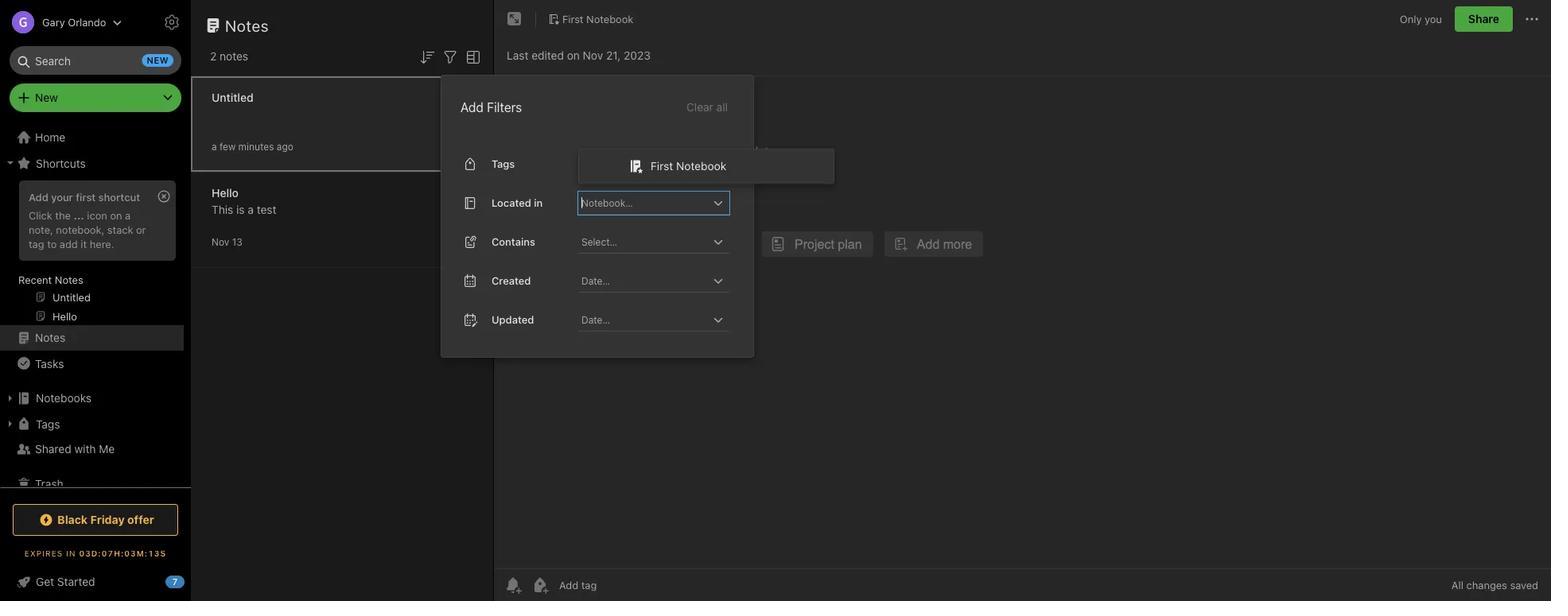 Task type: locate. For each thing, give the bounding box(es) containing it.
created
[[492, 275, 531, 287]]

1 horizontal spatial notebook
[[676, 159, 727, 173]]

1  date picker field from the top
[[579, 270, 744, 293]]

filters
[[487, 100, 522, 115]]

add your first shortcut
[[29, 191, 140, 203]]

contains
[[492, 236, 536, 248]]

notes up tasks
[[35, 331, 65, 345]]

Contains field
[[579, 231, 730, 254]]

first
[[563, 13, 584, 25], [651, 159, 673, 173]]

tags inside button
[[36, 418, 60, 431]]

0 vertical spatial add
[[461, 100, 484, 115]]

notebook up 21,
[[587, 13, 634, 25]]

black friday offer button
[[13, 505, 178, 536]]

tree
[[0, 125, 191, 507]]

0 vertical spatial first notebook
[[563, 13, 634, 25]]

Add tag field
[[558, 579, 677, 592]]

new
[[147, 55, 169, 66]]

on up stack
[[110, 209, 122, 221]]

0 horizontal spatial tags
[[36, 418, 60, 431]]

nov
[[583, 49, 603, 62], [212, 237, 229, 248]]

black friday offer
[[57, 514, 154, 527]]

add
[[60, 238, 78, 250]]

1 vertical spatial on
[[110, 209, 122, 221]]

new
[[35, 91, 58, 104]]

untitled
[[212, 91, 254, 104]]

group inside tree
[[0, 176, 184, 332]]

on
[[567, 49, 580, 62], [110, 209, 122, 221]]

0 vertical spatial date…
[[582, 275, 610, 286]]

add filters
[[461, 100, 522, 115]]

1 horizontal spatial a
[[212, 141, 217, 152]]

2  input text field from the top
[[580, 231, 709, 253]]

tree containing home
[[0, 125, 191, 507]]

add tag image
[[531, 576, 550, 595]]

located
[[492, 197, 531, 209]]

nov left the 13
[[212, 237, 229, 248]]

it
[[81, 238, 87, 250]]

first up the "located in" "field"
[[651, 159, 673, 173]]

7
[[172, 577, 178, 588]]

nov 13
[[212, 237, 242, 248]]

a left few
[[212, 141, 217, 152]]

notes
[[225, 16, 269, 35], [55, 274, 83, 286], [35, 331, 65, 345]]

tasks
[[35, 357, 64, 370]]

add
[[461, 100, 484, 115], [29, 191, 48, 203]]

located in
[[492, 197, 543, 209]]

1 vertical spatial add
[[29, 191, 48, 203]]

only you
[[1400, 13, 1443, 25]]

Sort options field
[[418, 46, 437, 67]]

 input text field inside contains 'field'
[[580, 231, 709, 253]]

on inside note window element
[[567, 49, 580, 62]]

home
[[35, 131, 65, 144]]

0 vertical spatial tags
[[492, 158, 515, 170]]

you
[[1425, 13, 1443, 25]]

1 date… from the top
[[582, 275, 610, 286]]

1 vertical spatial date…
[[582, 314, 610, 325]]

tags up "shared"
[[36, 418, 60, 431]]

first notebook up 21,
[[563, 13, 634, 25]]

2023
[[624, 49, 651, 62]]

first notebook
[[563, 13, 634, 25], [651, 159, 727, 173]]

0 horizontal spatial first notebook
[[563, 13, 634, 25]]

 input text field down the "located in" "field"
[[580, 231, 709, 253]]

1 vertical spatial  input text field
[[580, 231, 709, 253]]

0 vertical spatial notebook
[[587, 13, 634, 25]]

0 horizontal spatial first
[[563, 13, 584, 25]]

add left filters
[[461, 100, 484, 115]]

1 vertical spatial first notebook
[[651, 159, 727, 173]]

add filters image
[[441, 48, 460, 67]]

1 horizontal spatial add
[[461, 100, 484, 115]]

group
[[0, 176, 184, 332]]

0 horizontal spatial on
[[110, 209, 122, 221]]

a
[[212, 141, 217, 152], [248, 203, 254, 216], [125, 209, 131, 221]]

add up click
[[29, 191, 48, 203]]

clear all
[[687, 100, 728, 114]]

first notebook up the "located in" "field"
[[651, 159, 727, 173]]

tags
[[492, 158, 515, 170], [36, 418, 60, 431]]

the
[[55, 209, 71, 221]]

0 vertical spatial  input text field
[[580, 192, 709, 214]]

date… for updated
[[582, 314, 610, 325]]

1 horizontal spatial nov
[[583, 49, 603, 62]]

new button
[[10, 84, 181, 112]]

group containing add your first shortcut
[[0, 176, 184, 332]]

date…
[[582, 275, 610, 286], [582, 314, 610, 325]]

first
[[76, 191, 96, 203]]

Add filters field
[[441, 46, 460, 67]]

get
[[36, 576, 54, 589]]

0 vertical spatial nov
[[583, 49, 603, 62]]

clear
[[687, 100, 714, 114]]

1 vertical spatial first
[[651, 159, 673, 173]]

1 horizontal spatial on
[[567, 49, 580, 62]]

your
[[51, 191, 73, 203]]

offer
[[127, 514, 154, 527]]

expires
[[25, 549, 63, 558]]

first up last edited on nov 21, 2023
[[563, 13, 584, 25]]

notebook down clear
[[676, 159, 727, 173]]

notebook
[[587, 13, 634, 25], [676, 159, 727, 173]]

2 date… from the top
[[582, 314, 610, 325]]

 input text field up contains 'field'
[[580, 192, 709, 214]]

1  input text field from the top
[[580, 192, 709, 214]]

click
[[29, 209, 52, 221]]

 input text field
[[580, 192, 709, 214], [580, 231, 709, 253]]

a up stack
[[125, 209, 131, 221]]

0 vertical spatial first
[[563, 13, 584, 25]]

0 horizontal spatial a
[[125, 209, 131, 221]]

is
[[236, 203, 245, 216]]

 input text field inside the "located in" "field"
[[580, 192, 709, 214]]

icon
[[87, 209, 107, 221]]

 date picker field for created
[[579, 270, 744, 293]]

0 horizontal spatial notebook
[[587, 13, 634, 25]]

a right is
[[248, 203, 254, 216]]

on right the edited
[[567, 49, 580, 62]]

add for add filters
[[461, 100, 484, 115]]

add inside tree
[[29, 191, 48, 203]]

1 vertical spatial notebook
[[676, 159, 727, 173]]

0 vertical spatial on
[[567, 49, 580, 62]]

2  date picker field from the top
[[579, 309, 744, 332]]

2 horizontal spatial a
[[248, 203, 254, 216]]

settings image
[[162, 13, 181, 32]]

notes right recent
[[55, 274, 83, 286]]

1 vertical spatial tags
[[36, 418, 60, 431]]

a few minutes ago
[[212, 141, 293, 152]]

 date picker field for updated
[[579, 309, 744, 332]]

0 horizontal spatial add
[[29, 191, 48, 203]]

notes up the notes
[[225, 16, 269, 35]]

1 vertical spatial  date picker field
[[579, 309, 744, 332]]

 Date picker field
[[579, 270, 744, 293], [579, 309, 744, 332]]

shortcuts button
[[0, 150, 184, 176]]

1 vertical spatial notes
[[55, 274, 83, 286]]

shared with me
[[35, 443, 115, 456]]

minutes
[[238, 141, 274, 152]]

a for icon on a note, notebook, stack or tag to add it here.
[[125, 209, 131, 221]]

0 vertical spatial  date picker field
[[579, 270, 744, 293]]

date… for created
[[582, 275, 610, 286]]

nov left 21,
[[583, 49, 603, 62]]

2 vertical spatial notes
[[35, 331, 65, 345]]

1 vertical spatial nov
[[212, 237, 229, 248]]

...
[[74, 209, 84, 221]]

tags up located
[[492, 158, 515, 170]]

a inside icon on a note, notebook, stack or tag to add it here.
[[125, 209, 131, 221]]



Task type: describe. For each thing, give the bounding box(es) containing it.
share button
[[1455, 6, 1514, 32]]

1 horizontal spatial first notebook
[[651, 159, 727, 173]]

get started
[[36, 576, 95, 589]]

Account field
[[0, 6, 122, 38]]

note window element
[[494, 0, 1552, 602]]

hello
[[212, 187, 239, 200]]

with
[[74, 443, 96, 456]]

tags button
[[0, 411, 184, 437]]

shared
[[35, 443, 71, 456]]

here.
[[90, 238, 114, 250]]

trash link
[[0, 472, 184, 497]]

started
[[57, 576, 95, 589]]

Note Editor text field
[[494, 76, 1552, 569]]

this
[[212, 203, 233, 216]]

click to collapse image
[[185, 572, 197, 591]]

View options field
[[460, 46, 483, 67]]

a for this is a test
[[248, 203, 254, 216]]

all changes saved
[[1452, 580, 1539, 592]]

saved
[[1511, 580, 1539, 592]]

expand note image
[[505, 10, 524, 29]]

me
[[99, 443, 115, 456]]

all
[[1452, 580, 1464, 592]]

2 notes
[[210, 50, 248, 63]]

this is a test
[[212, 203, 276, 216]]

ago
[[277, 141, 293, 152]]

first inside first notebook button
[[563, 13, 584, 25]]

add a reminder image
[[504, 576, 523, 595]]

expand tags image
[[4, 418, 17, 431]]

click the ...
[[29, 209, 84, 221]]

share
[[1469, 12, 1500, 25]]

recent
[[18, 274, 52, 286]]

few
[[220, 141, 236, 152]]

more actions image
[[1523, 10, 1542, 29]]

to
[[47, 238, 57, 250]]

recent notes
[[18, 274, 83, 286]]

new search field
[[21, 46, 173, 75]]

 input text field for located in
[[580, 192, 709, 214]]

notebook inside button
[[587, 13, 634, 25]]

gary orlando
[[42, 16, 106, 28]]

notebooks link
[[0, 386, 184, 411]]

last edited on nov 21, 2023
[[507, 49, 651, 62]]

0 horizontal spatial nov
[[212, 237, 229, 248]]

More actions field
[[1523, 6, 1542, 32]]

note,
[[29, 224, 53, 235]]

21,
[[606, 49, 621, 62]]

03d:07h:03m:13s
[[79, 549, 166, 558]]

1 horizontal spatial tags
[[492, 158, 515, 170]]

test
[[257, 203, 276, 216]]

tag
[[29, 238, 44, 250]]

shared with me link
[[0, 437, 184, 462]]

first notebook button
[[543, 8, 639, 30]]

changes
[[1467, 580, 1508, 592]]

 input text field for contains
[[580, 231, 709, 253]]

edited
[[532, 49, 564, 62]]

last
[[507, 49, 529, 62]]

gary
[[42, 16, 65, 28]]

trash
[[35, 478, 63, 491]]

only
[[1400, 13, 1422, 25]]

notes
[[220, 50, 248, 63]]

all
[[717, 100, 728, 114]]

1 horizontal spatial first
[[651, 159, 673, 173]]

notebooks
[[36, 392, 92, 405]]

nov inside note window element
[[583, 49, 603, 62]]

black
[[57, 514, 88, 527]]

in
[[66, 549, 76, 558]]

Located in field
[[579, 192, 730, 215]]

in
[[534, 197, 543, 209]]

expires in 03d:07h:03m:13s
[[25, 549, 166, 558]]

icon on a note, notebook, stack or tag to add it here.
[[29, 209, 146, 250]]

on inside icon on a note, notebook, stack or tag to add it here.
[[110, 209, 122, 221]]

add for add your first shortcut
[[29, 191, 48, 203]]

updated
[[492, 314, 534, 326]]

2
[[210, 50, 217, 63]]

home link
[[0, 125, 191, 150]]

Search text field
[[21, 46, 170, 75]]

0 vertical spatial notes
[[225, 16, 269, 35]]

first notebook inside first notebook button
[[563, 13, 634, 25]]

tasks button
[[0, 351, 184, 376]]

shortcut
[[98, 191, 140, 203]]

13
[[232, 237, 242, 248]]

orlando
[[68, 16, 106, 28]]

expand notebooks image
[[4, 392, 17, 405]]

or
[[136, 224, 146, 235]]

notebook,
[[56, 224, 104, 235]]

shortcuts
[[36, 157, 86, 170]]

friday
[[90, 514, 125, 527]]

clear all button
[[685, 98, 730, 117]]

Help and Learning task checklist field
[[0, 570, 191, 595]]

stack
[[107, 224, 133, 235]]

notes link
[[0, 325, 184, 351]]



Task type: vqa. For each thing, say whether or not it's contained in the screenshot.
Calendar Event icon
no



